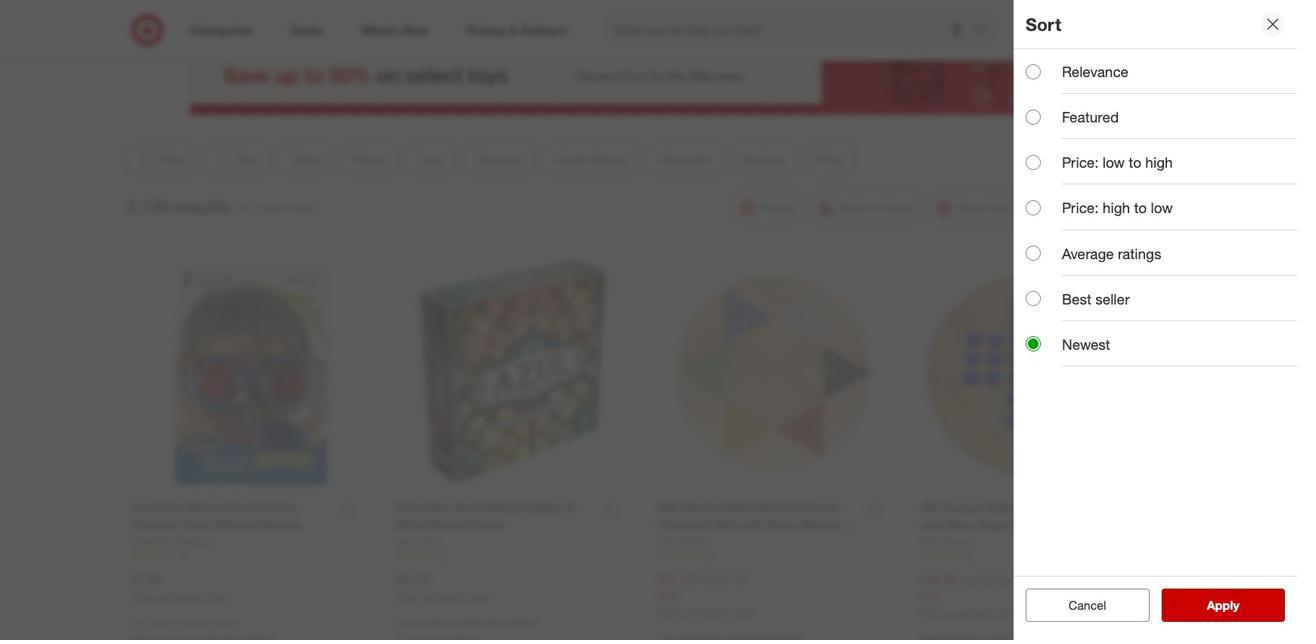 Task type: describe. For each thing, give the bounding box(es) containing it.
sale for $20.99
[[921, 590, 942, 603]]

orders
[[213, 618, 239, 630]]

9 link
[[921, 550, 1155, 563]]

purchased inside $7.99 when purchased online
[[158, 592, 201, 603]]

3 link
[[395, 549, 628, 562]]

online inside '$20.99 reg $35.99 sale when purchased online'
[[993, 608, 1017, 619]]

$31.49 reg $37.49 sale when purchased online
[[658, 572, 754, 618]]

apply
[[1208, 598, 1240, 613]]

relevance
[[1063, 63, 1129, 80]]

seller
[[1096, 290, 1130, 308]]

1 vertical spatial low
[[1152, 199, 1174, 217]]

purchased inside $31.49 reg $37.49 sale when purchased online
[[684, 607, 727, 618]]

$7.99 when purchased online
[[132, 572, 228, 603]]

0 horizontal spatial low
[[1103, 154, 1125, 171]]

when inside $31.49 reg $37.49 sale when purchased online
[[658, 607, 682, 618]]

when inside "$34.99 when purchased online"
[[395, 592, 418, 603]]

online inside $7.99 when purchased online
[[203, 592, 228, 603]]

$34.99 when purchased online
[[395, 572, 491, 603]]

average ratings
[[1063, 245, 1162, 262]]

3,134
[[126, 196, 169, 217]]

(3,134)
[[694, 2, 731, 17]]

reg for $31.49
[[697, 573, 713, 586]]

$20.99 reg $35.99 sale when purchased online
[[921, 572, 1017, 619]]

newest
[[1063, 336, 1111, 353]]

orders*
[[505, 617, 539, 630]]

ratings
[[1119, 245, 1162, 262]]

/
[[626, 2, 630, 17]]

glass
[[633, 2, 663, 17]]

ships
[[153, 618, 174, 630]]

only
[[132, 618, 150, 630]]

13
[[705, 550, 715, 561]]

1 vertical spatial high
[[1103, 199, 1131, 217]]

$7.99
[[132, 572, 161, 587]]

featured
[[1063, 108, 1120, 126]]

apply button
[[1162, 589, 1286, 622]]

advertisement region
[[189, 39, 1097, 115]]

to for low
[[1135, 199, 1148, 217]]

when inside $7.99 when purchased online
[[132, 592, 155, 603]]

9
[[968, 550, 973, 562]]

online inside $31.49 reg $37.49 sale when purchased online
[[730, 607, 754, 618]]

$34.99
[[395, 572, 431, 587]]

results
[[174, 196, 231, 217]]

purchased inside "$34.99 when purchased online"
[[421, 592, 464, 603]]

$35 for orders*
[[485, 617, 502, 630]]

average
[[1063, 245, 1115, 262]]

purchased inside '$20.99 reg $35.99 sale when purchased online'
[[947, 608, 990, 619]]

$35.99
[[979, 574, 1011, 587]]

"glass
[[254, 200, 287, 215]]

cancel
[[1069, 598, 1107, 613]]

to for high
[[1129, 154, 1142, 171]]

with for shipping
[[462, 617, 482, 630]]

price: for price: low to high
[[1063, 154, 1099, 171]]

with for ships
[[177, 618, 193, 630]]

$35 for orders
[[196, 618, 211, 630]]



Task type: vqa. For each thing, say whether or not it's contained in the screenshot.
Apply
yes



Task type: locate. For each thing, give the bounding box(es) containing it.
to up price: high to low
[[1129, 154, 1142, 171]]

None radio
[[1026, 200, 1041, 216], [1026, 246, 1041, 261], [1026, 291, 1041, 307], [1026, 337, 1041, 352], [1026, 200, 1041, 216], [1026, 246, 1041, 261], [1026, 291, 1041, 307], [1026, 337, 1041, 352]]

best seller
[[1063, 290, 1130, 308]]

sale inside '$20.99 reg $35.99 sale when purchased online'
[[921, 590, 942, 603]]

toys link
[[599, 2, 623, 17]]

price: low to high
[[1063, 154, 1174, 171]]

reg inside $31.49 reg $37.49 sale when purchased online
[[697, 573, 713, 586]]

purchased up 'shipping'
[[421, 592, 464, 603]]

purchased up 'only ships with $35 orders'
[[158, 592, 201, 603]]

14
[[178, 550, 189, 561]]

high up price: high to low
[[1146, 154, 1174, 171]]

$35
[[485, 617, 502, 630], [196, 618, 211, 630]]

What can we help you find? suggestions appear below search field
[[605, 14, 979, 47]]

low
[[1103, 154, 1125, 171], [1152, 199, 1174, 217]]

when inside '$20.99 reg $35.99 sale when purchased online'
[[921, 608, 945, 619]]

0 vertical spatial low
[[1103, 154, 1125, 171]]

toys
[[599, 2, 623, 17]]

13 link
[[658, 549, 891, 562]]

to up 'ratings'
[[1135, 199, 1148, 217]]

low up 'ratings'
[[1152, 199, 1174, 217]]

$37.49
[[716, 573, 747, 586]]

1 horizontal spatial with
[[462, 617, 482, 630]]

purchased down $37.49
[[684, 607, 727, 618]]

sale down $31.49
[[658, 589, 679, 602]]

shipping
[[419, 617, 459, 630]]

0 vertical spatial high
[[1146, 154, 1174, 171]]

sale for $31.49
[[658, 589, 679, 602]]

purchased down $35.99
[[947, 608, 990, 619]]

toys / glass toys (3,134)
[[599, 2, 731, 17]]

when down $20.99
[[921, 608, 945, 619]]

1 horizontal spatial low
[[1152, 199, 1174, 217]]

high
[[1146, 154, 1174, 171], [1103, 199, 1131, 217]]

with
[[462, 617, 482, 630], [177, 618, 193, 630]]

high down "price: low to high"
[[1103, 199, 1131, 217]]

online inside "$34.99 when purchased online"
[[467, 592, 491, 603]]

$20.99
[[921, 572, 957, 588]]

sort
[[1026, 13, 1062, 35]]

when down $7.99
[[132, 592, 155, 603]]

1 horizontal spatial reg
[[960, 574, 976, 587]]

reg
[[697, 573, 713, 586], [960, 574, 976, 587]]

free
[[395, 617, 416, 630]]

price: down sponsored
[[1063, 154, 1099, 171]]

when
[[132, 592, 155, 603], [395, 592, 418, 603], [658, 607, 682, 618], [921, 608, 945, 619]]

cancel button
[[1026, 589, 1150, 622]]

sort dialog
[[1014, 0, 1298, 641]]

price: high to low
[[1063, 199, 1174, 217]]

only ships with $35 orders
[[132, 618, 239, 630]]

search
[[968, 24, 1005, 39]]

1 price: from the top
[[1063, 154, 1099, 171]]

purchased
[[158, 592, 201, 603], [421, 592, 464, 603], [684, 607, 727, 618], [947, 608, 990, 619]]

online up orders
[[203, 592, 228, 603]]

$35 left orders
[[196, 618, 211, 630]]

price: for price: high to low
[[1063, 199, 1099, 217]]

0 vertical spatial to
[[1129, 154, 1142, 171]]

reg inside '$20.99 reg $35.99 sale when purchased online'
[[960, 574, 976, 587]]

1 horizontal spatial $35
[[485, 617, 502, 630]]

sale down $20.99
[[921, 590, 942, 603]]

toys
[[667, 2, 691, 17]]

3
[[442, 550, 447, 561]]

0 horizontal spatial sale
[[658, 589, 679, 602]]

$35 left orders*
[[485, 617, 502, 630]]

reg down 9
[[960, 574, 976, 587]]

sale inside $31.49 reg $37.49 sale when purchased online
[[658, 589, 679, 602]]

with right 'shipping'
[[462, 617, 482, 630]]

when down $31.49
[[658, 607, 682, 618]]

online down $37.49
[[730, 607, 754, 618]]

price: up average
[[1063, 199, 1099, 217]]

1 horizontal spatial sale
[[921, 590, 942, 603]]

online down $35.99
[[993, 608, 1017, 619]]

0 horizontal spatial $35
[[196, 618, 211, 630]]

1 vertical spatial price:
[[1063, 199, 1099, 217]]

to
[[1129, 154, 1142, 171], [1135, 199, 1148, 217]]

for
[[237, 200, 251, 215]]

3,134 results for "glass toys"
[[126, 196, 317, 217]]

toys"
[[291, 200, 317, 215]]

0 horizontal spatial with
[[177, 618, 193, 630]]

reg down the 13
[[697, 573, 713, 586]]

best
[[1063, 290, 1092, 308]]

when down $34.99
[[395, 592, 418, 603]]

search button
[[968, 14, 1005, 50]]

sponsored
[[1052, 116, 1097, 127]]

1 horizontal spatial high
[[1146, 154, 1174, 171]]

with right the ships at bottom left
[[177, 618, 193, 630]]

1 vertical spatial to
[[1135, 199, 1148, 217]]

free shipping with $35 orders*
[[395, 617, 539, 630]]

reg for $20.99
[[960, 574, 976, 587]]

14 link
[[132, 549, 365, 562]]

0 horizontal spatial high
[[1103, 199, 1131, 217]]

0 vertical spatial price:
[[1063, 154, 1099, 171]]

0 horizontal spatial reg
[[697, 573, 713, 586]]

low up price: high to low
[[1103, 154, 1125, 171]]

sale
[[658, 589, 679, 602], [921, 590, 942, 603]]

$31.49
[[658, 572, 694, 587]]

2 price: from the top
[[1063, 199, 1099, 217]]

online
[[203, 592, 228, 603], [467, 592, 491, 603], [730, 607, 754, 618], [993, 608, 1017, 619]]

price:
[[1063, 154, 1099, 171], [1063, 199, 1099, 217]]

online up free shipping with $35 orders*
[[467, 592, 491, 603]]

None radio
[[1026, 64, 1041, 79], [1026, 109, 1041, 125], [1026, 155, 1041, 170], [1026, 64, 1041, 79], [1026, 109, 1041, 125], [1026, 155, 1041, 170]]



